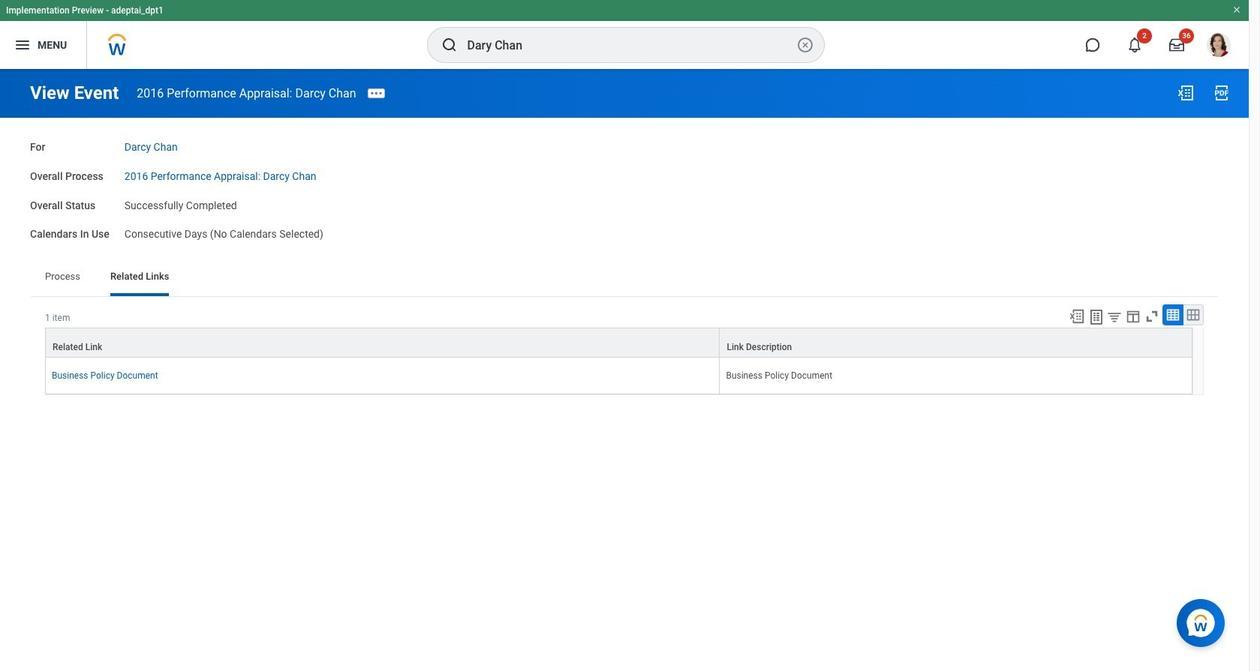 Task type: describe. For each thing, give the bounding box(es) containing it.
x circle image
[[796, 36, 814, 54]]

export to worksheets image
[[1087, 308, 1105, 326]]

search image
[[440, 36, 458, 54]]

table image
[[1165, 308, 1181, 323]]

Search Workday  search field
[[467, 29, 793, 62]]

notifications large image
[[1127, 38, 1142, 53]]

fullscreen image
[[1144, 308, 1160, 325]]

1 row from the top
[[45, 328, 1193, 358]]

export to excel image for view printable version (pdf) image
[[1177, 84, 1195, 102]]

expand table image
[[1186, 308, 1201, 323]]



Task type: vqa. For each thing, say whether or not it's contained in the screenshot.
toolbar
yes



Task type: locate. For each thing, give the bounding box(es) containing it.
justify image
[[14, 36, 32, 54]]

close environment banner image
[[1232, 5, 1241, 14]]

1 vertical spatial export to excel image
[[1069, 308, 1085, 325]]

toolbar
[[1062, 305, 1204, 328]]

banner
[[0, 0, 1249, 69]]

0 vertical spatial export to excel image
[[1177, 84, 1195, 102]]

export to excel image
[[1177, 84, 1195, 102], [1069, 308, 1085, 325]]

inbox large image
[[1169, 38, 1184, 53]]

2 row from the top
[[45, 358, 1193, 395]]

export to excel image for export to worksheets image
[[1069, 308, 1085, 325]]

1 horizontal spatial export to excel image
[[1177, 84, 1195, 102]]

main content
[[0, 69, 1249, 450]]

export to excel image left export to worksheets image
[[1069, 308, 1085, 325]]

0 horizontal spatial export to excel image
[[1069, 308, 1085, 325]]

view printable version (pdf) image
[[1213, 84, 1231, 102]]

row
[[45, 328, 1193, 358], [45, 358, 1193, 395]]

tab list
[[30, 260, 1219, 296]]

select to filter grid data image
[[1106, 309, 1123, 325]]

click to view/edit grid preferences image
[[1125, 308, 1141, 325]]

export to excel image left view printable version (pdf) image
[[1177, 84, 1195, 102]]

profile logan mcneil image
[[1207, 33, 1231, 60]]



